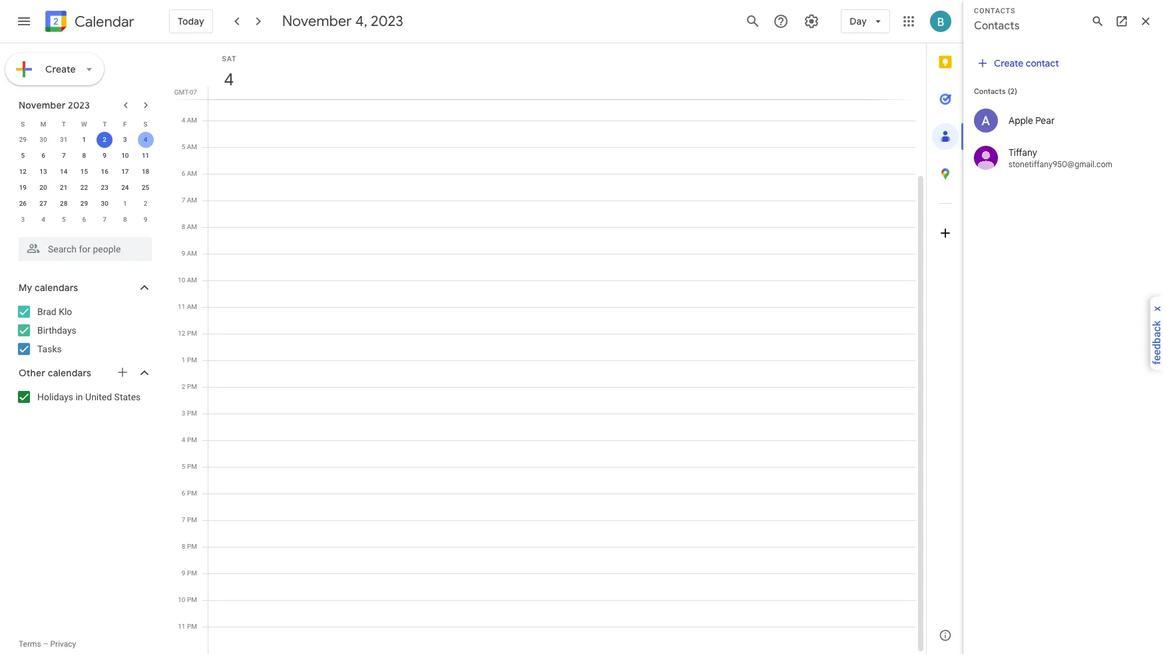 Task type: vqa. For each thing, say whether or not it's contained in the screenshot.


Task type: describe. For each thing, give the bounding box(es) containing it.
row containing 29
[[13, 132, 156, 148]]

10 for 10
[[121, 152, 129, 159]]

pm for 1 pm
[[187, 356, 197, 364]]

14 element
[[56, 164, 72, 180]]

2 t from the left
[[103, 120, 107, 128]]

pm for 7 pm
[[187, 516, 197, 524]]

october 30 element
[[35, 132, 51, 148]]

brad klo
[[37, 306, 72, 317]]

27
[[40, 200, 47, 207]]

4 inside 4 cell
[[144, 136, 148, 143]]

calendar
[[75, 12, 135, 31]]

8 pm
[[182, 543, 197, 550]]

states
[[114, 392, 141, 402]]

6 am
[[182, 170, 197, 177]]

my
[[19, 282, 32, 294]]

row containing 26
[[13, 196, 156, 212]]

17
[[121, 168, 129, 175]]

29 for 29 element
[[80, 200, 88, 207]]

december 8 element
[[117, 212, 133, 228]]

21 element
[[56, 180, 72, 196]]

28 element
[[56, 196, 72, 212]]

december 4 element
[[35, 212, 51, 228]]

23
[[101, 184, 108, 191]]

4 pm
[[182, 436, 197, 444]]

m
[[40, 120, 46, 128]]

united
[[85, 392, 112, 402]]

6 for 'december 6' element
[[82, 216, 86, 223]]

26
[[19, 200, 27, 207]]

3 for december 3 element
[[21, 216, 25, 223]]

25
[[142, 184, 149, 191]]

terms link
[[19, 640, 41, 649]]

19 element
[[15, 180, 31, 196]]

december 5 element
[[56, 212, 72, 228]]

7 for december 7 element
[[103, 216, 107, 223]]

klo
[[59, 306, 72, 317]]

am for 10 am
[[187, 276, 197, 284]]

december 1 element
[[117, 196, 133, 212]]

12 pm
[[178, 330, 197, 337]]

my calendars button
[[3, 277, 165, 298]]

15
[[80, 168, 88, 175]]

3 for 3 pm
[[182, 410, 186, 417]]

gmt-
[[174, 89, 190, 96]]

8 for 8 am
[[182, 223, 185, 231]]

24 element
[[117, 180, 133, 196]]

am for 11 am
[[187, 303, 197, 310]]

4 column header
[[208, 43, 916, 99]]

11 for 11 pm
[[178, 623, 186, 630]]

9 for december 9 element
[[144, 216, 148, 223]]

2 pm
[[182, 383, 197, 390]]

25 element
[[138, 180, 154, 196]]

privacy
[[50, 640, 76, 649]]

1 horizontal spatial 2023
[[371, 12, 404, 31]]

row containing 3
[[13, 212, 156, 228]]

1 t from the left
[[62, 120, 66, 128]]

2 for 2, today element
[[103, 136, 107, 143]]

8 for 8 pm
[[182, 543, 186, 550]]

other
[[19, 367, 45, 379]]

pm for 11 pm
[[187, 623, 197, 630]]

3 pm
[[182, 410, 197, 417]]

row containing s
[[13, 116, 156, 132]]

6 pm
[[182, 490, 197, 497]]

row containing 12
[[13, 164, 156, 180]]

18
[[142, 168, 149, 175]]

11 element
[[138, 148, 154, 164]]

calendar heading
[[72, 12, 135, 31]]

13
[[40, 168, 47, 175]]

4 inside sat 4
[[224, 69, 233, 91]]

6 for 6 pm
[[182, 490, 186, 497]]

f
[[123, 120, 127, 128]]

tab list inside side panel section
[[927, 43, 965, 617]]

gmt-07
[[174, 89, 197, 96]]

14
[[60, 168, 68, 175]]

calendars for my calendars
[[35, 282, 78, 294]]

december 3 element
[[15, 212, 31, 228]]

11 for 11 am
[[178, 303, 185, 310]]

holidays in united states
[[37, 392, 141, 402]]

other calendars button
[[3, 362, 165, 384]]

27 element
[[35, 196, 51, 212]]

9 down 2, today element
[[103, 152, 107, 159]]

october 31 element
[[56, 132, 72, 148]]

11 for 11
[[142, 152, 149, 159]]

22 element
[[76, 180, 92, 196]]

pm for 4 pm
[[187, 436, 197, 444]]

16 element
[[97, 164, 113, 180]]

main drawer image
[[16, 13, 32, 29]]

9 for 9 pm
[[182, 570, 186, 577]]

12 for 12 pm
[[178, 330, 186, 337]]

1 pm
[[182, 356, 197, 364]]

10 element
[[117, 148, 133, 164]]

8 up 15
[[82, 152, 86, 159]]

9 for 9 am
[[182, 250, 185, 257]]

10 for 10 am
[[178, 276, 185, 284]]

birthdays
[[37, 325, 76, 336]]

1 for 1 pm
[[182, 356, 186, 364]]

my calendars
[[19, 282, 78, 294]]

16
[[101, 168, 108, 175]]

sat 4
[[222, 55, 237, 91]]

7 pm
[[182, 516, 197, 524]]

pm for 10 pm
[[187, 596, 197, 604]]

12 element
[[15, 164, 31, 180]]

4 cell
[[135, 132, 156, 148]]

2 cell
[[94, 132, 115, 148]]



Task type: locate. For each thing, give the bounding box(es) containing it.
terms – privacy
[[19, 640, 76, 649]]

pm down 1 pm
[[187, 383, 197, 390]]

11 down 10 am at the top
[[178, 303, 185, 310]]

1 down 12 pm
[[182, 356, 186, 364]]

0 horizontal spatial 12
[[19, 168, 27, 175]]

november up 'm' at the left
[[19, 99, 66, 111]]

2 horizontal spatial 2
[[182, 383, 186, 390]]

1 horizontal spatial november
[[282, 12, 352, 31]]

november left 4,
[[282, 12, 352, 31]]

pm for 5 pm
[[187, 463, 197, 470]]

2 inside 4 grid
[[182, 383, 186, 390]]

pm
[[187, 330, 197, 337], [187, 356, 197, 364], [187, 383, 197, 390], [187, 410, 197, 417], [187, 436, 197, 444], [187, 463, 197, 470], [187, 490, 197, 497], [187, 516, 197, 524], [187, 543, 197, 550], [187, 570, 197, 577], [187, 596, 197, 604], [187, 623, 197, 630]]

4,
[[355, 12, 368, 31]]

1 for december 1 element
[[123, 200, 127, 207]]

0 vertical spatial 30
[[40, 136, 47, 143]]

None search field
[[0, 232, 165, 261]]

11 pm from the top
[[187, 596, 197, 604]]

1 vertical spatial 2023
[[68, 99, 90, 111]]

row group
[[13, 132, 156, 228]]

0 horizontal spatial 1
[[82, 136, 86, 143]]

9 am
[[182, 250, 197, 257]]

4 down the sat
[[224, 69, 233, 91]]

11 down 4 cell
[[142, 152, 149, 159]]

12 up 19
[[19, 168, 27, 175]]

3 down f
[[123, 136, 127, 143]]

side panel section
[[927, 43, 965, 654]]

4 down 27 element
[[41, 216, 45, 223]]

11 down 10 pm
[[178, 623, 186, 630]]

1 pm from the top
[[187, 330, 197, 337]]

0 vertical spatial 1
[[82, 136, 86, 143]]

10 for 10 pm
[[178, 596, 186, 604]]

cell
[[209, 14, 916, 654]]

4 up 5 am
[[182, 117, 185, 124]]

1 inside 4 grid
[[182, 356, 186, 364]]

0 vertical spatial 10
[[121, 152, 129, 159]]

13 element
[[35, 164, 51, 180]]

privacy link
[[50, 640, 76, 649]]

november for november 4, 2023
[[282, 12, 352, 31]]

am for 8 am
[[187, 223, 197, 231]]

am down 6 am
[[187, 197, 197, 204]]

2 vertical spatial 10
[[178, 596, 186, 604]]

6 down october 30 element
[[41, 152, 45, 159]]

4 inside "december 4" element
[[41, 216, 45, 223]]

8
[[82, 152, 86, 159], [123, 216, 127, 223], [182, 223, 185, 231], [182, 543, 186, 550]]

2 vertical spatial 11
[[178, 623, 186, 630]]

am up 7 am
[[187, 170, 197, 177]]

0 horizontal spatial 3
[[21, 216, 25, 223]]

november for november 2023
[[19, 99, 66, 111]]

1 horizontal spatial 29
[[80, 200, 88, 207]]

1 vertical spatial november
[[19, 99, 66, 111]]

7 am from the top
[[187, 276, 197, 284]]

pm down 5 pm
[[187, 490, 197, 497]]

20
[[40, 184, 47, 191]]

10 pm
[[178, 596, 197, 604]]

17 element
[[117, 164, 133, 180]]

30 for the 30 element
[[101, 200, 108, 207]]

calendars up the in
[[48, 367, 91, 379]]

4 am
[[182, 117, 197, 124]]

20 element
[[35, 180, 51, 196]]

am
[[187, 117, 197, 124], [187, 143, 197, 151], [187, 170, 197, 177], [187, 197, 197, 204], [187, 223, 197, 231], [187, 250, 197, 257], [187, 276, 197, 284], [187, 303, 197, 310]]

1 vertical spatial 1
[[123, 200, 127, 207]]

3 down 2 pm
[[182, 410, 186, 417]]

11
[[142, 152, 149, 159], [178, 303, 185, 310], [178, 623, 186, 630]]

brad
[[37, 306, 56, 317]]

9 down december 2 element on the top left of page
[[144, 216, 148, 223]]

t
[[62, 120, 66, 128], [103, 120, 107, 128]]

2 vertical spatial 1
[[182, 356, 186, 364]]

9 up 10 pm
[[182, 570, 186, 577]]

tab list
[[927, 43, 965, 617]]

21
[[60, 184, 68, 191]]

30 down 23 element
[[101, 200, 108, 207]]

30 down 'm' at the left
[[40, 136, 47, 143]]

5 pm
[[182, 463, 197, 470]]

8 up 9 pm
[[182, 543, 186, 550]]

5 am from the top
[[187, 223, 197, 231]]

6 up 7 am
[[182, 170, 185, 177]]

10 am
[[178, 276, 197, 284]]

5 for 5 am
[[182, 143, 185, 151]]

pm up the 6 pm
[[187, 463, 197, 470]]

row
[[203, 14, 916, 654], [13, 116, 156, 132], [13, 132, 156, 148], [13, 148, 156, 164], [13, 164, 156, 180], [13, 180, 156, 196], [13, 196, 156, 212], [13, 212, 156, 228]]

6 for 6 am
[[182, 170, 185, 177]]

2023 right 4,
[[371, 12, 404, 31]]

4 up 5 pm
[[182, 436, 186, 444]]

10 inside row
[[121, 152, 129, 159]]

–
[[43, 640, 48, 649]]

pm up 4 pm
[[187, 410, 197, 417]]

6
[[41, 152, 45, 159], [182, 170, 185, 177], [82, 216, 86, 223], [182, 490, 186, 497]]

7 down 6 am
[[182, 197, 185, 204]]

saturday, november 4 element
[[214, 65, 245, 95]]

pm up 1 pm
[[187, 330, 197, 337]]

3 down 26 element
[[21, 216, 25, 223]]

7 for 7 pm
[[182, 516, 186, 524]]

2 pm from the top
[[187, 356, 197, 364]]

0 horizontal spatial 30
[[40, 136, 47, 143]]

december 7 element
[[97, 212, 113, 228]]

row group containing 29
[[13, 132, 156, 228]]

day
[[850, 15, 867, 27]]

10 up 17
[[121, 152, 129, 159]]

2 vertical spatial 3
[[182, 410, 186, 417]]

1 vertical spatial 12
[[178, 330, 186, 337]]

9 pm from the top
[[187, 543, 197, 550]]

in
[[76, 392, 83, 402]]

3 am from the top
[[187, 170, 197, 177]]

23 element
[[97, 180, 113, 196]]

3
[[123, 136, 127, 143], [21, 216, 25, 223], [182, 410, 186, 417]]

7 down october 31 element
[[62, 152, 66, 159]]

30
[[40, 136, 47, 143], [101, 200, 108, 207]]

0 horizontal spatial november
[[19, 99, 66, 111]]

1 horizontal spatial s
[[144, 120, 148, 128]]

4 for 4 am
[[182, 117, 185, 124]]

am down 8 am
[[187, 250, 197, 257]]

5 pm from the top
[[187, 436, 197, 444]]

tasks
[[37, 344, 62, 354]]

0 vertical spatial 11
[[142, 152, 149, 159]]

december 2 element
[[138, 196, 154, 212]]

8 am
[[182, 223, 197, 231]]

11 am
[[178, 303, 197, 310]]

calendars for other calendars
[[48, 367, 91, 379]]

calendars
[[35, 282, 78, 294], [48, 367, 91, 379]]

5 down october 29 element
[[21, 152, 25, 159]]

2 vertical spatial 2
[[182, 383, 186, 390]]

create
[[45, 63, 76, 75]]

8 am from the top
[[187, 303, 197, 310]]

w
[[81, 120, 87, 128]]

december 9 element
[[138, 212, 154, 228]]

am up 6 am
[[187, 143, 197, 151]]

5
[[182, 143, 185, 151], [21, 152, 25, 159], [62, 216, 66, 223], [182, 463, 186, 470]]

1 vertical spatial 30
[[101, 200, 108, 207]]

december 6 element
[[76, 212, 92, 228]]

november
[[282, 12, 352, 31], [19, 99, 66, 111]]

2023 up w
[[68, 99, 90, 111]]

12 pm from the top
[[187, 623, 197, 630]]

9
[[103, 152, 107, 159], [144, 216, 148, 223], [182, 250, 185, 257], [182, 570, 186, 577]]

calendars up brad klo
[[35, 282, 78, 294]]

30 for october 30 element
[[40, 136, 47, 143]]

0 horizontal spatial 2023
[[68, 99, 90, 111]]

8 pm from the top
[[187, 516, 197, 524]]

2 am from the top
[[187, 143, 197, 151]]

07
[[190, 89, 197, 96]]

29 down the 22 element
[[80, 200, 88, 207]]

7 for 7 am
[[182, 197, 185, 204]]

november 4, 2023
[[282, 12, 404, 31]]

5 for 5 pm
[[182, 463, 186, 470]]

add other calendars image
[[116, 366, 129, 379]]

s up october 29 element
[[21, 120, 25, 128]]

my calendars list
[[3, 301, 165, 360]]

7 down the 30 element
[[103, 216, 107, 223]]

4 pm from the top
[[187, 410, 197, 417]]

0 vertical spatial 29
[[19, 136, 27, 143]]

am for 6 am
[[187, 170, 197, 177]]

pm for 2 pm
[[187, 383, 197, 390]]

4 for 4 pm
[[182, 436, 186, 444]]

1 horizontal spatial t
[[103, 120, 107, 128]]

30 element
[[97, 196, 113, 212]]

4 grid
[[171, 14, 927, 654]]

sat
[[222, 55, 237, 63]]

1 horizontal spatial 12
[[178, 330, 186, 337]]

7 am
[[182, 197, 197, 204]]

18 element
[[138, 164, 154, 180]]

2, today element
[[97, 132, 113, 148]]

29 element
[[76, 196, 92, 212]]

1 vertical spatial 2
[[144, 200, 148, 207]]

am for 5 am
[[187, 143, 197, 151]]

october 29 element
[[15, 132, 31, 148]]

1 vertical spatial 11
[[178, 303, 185, 310]]

1 vertical spatial 10
[[178, 276, 185, 284]]

pm for 3 pm
[[187, 410, 197, 417]]

19
[[19, 184, 27, 191]]

calendars inside my calendars dropdown button
[[35, 282, 78, 294]]

november 2023 grid
[[13, 116, 156, 228]]

4 am from the top
[[187, 197, 197, 204]]

15 element
[[76, 164, 92, 180]]

6 down 5 pm
[[182, 490, 186, 497]]

1 horizontal spatial 2
[[144, 200, 148, 207]]

6 pm from the top
[[187, 463, 197, 470]]

am up 9 am
[[187, 223, 197, 231]]

5 for december 5 element
[[62, 216, 66, 223]]

am up 5 am
[[187, 117, 197, 124]]

other calendars
[[19, 367, 91, 379]]

7
[[62, 152, 66, 159], [182, 197, 185, 204], [103, 216, 107, 223], [182, 516, 186, 524]]

6 down 29 element
[[82, 216, 86, 223]]

row containing 19
[[13, 180, 156, 196]]

day button
[[842, 5, 891, 37]]

t up 31
[[62, 120, 66, 128]]

terms
[[19, 640, 41, 649]]

6 am from the top
[[187, 250, 197, 257]]

9 pm
[[182, 570, 197, 577]]

2023
[[371, 12, 404, 31], [68, 99, 90, 111]]

pm up 9 pm
[[187, 543, 197, 550]]

12
[[19, 168, 27, 175], [178, 330, 186, 337]]

0 vertical spatial november
[[282, 12, 352, 31]]

1
[[82, 136, 86, 143], [123, 200, 127, 207], [182, 356, 186, 364]]

8 down december 1 element
[[123, 216, 127, 223]]

2 horizontal spatial 1
[[182, 356, 186, 364]]

pm down 10 pm
[[187, 623, 197, 630]]

8 up 9 am
[[182, 223, 185, 231]]

am down 9 am
[[187, 276, 197, 284]]

pm for 12 pm
[[187, 330, 197, 337]]

3 inside 4 grid
[[182, 410, 186, 417]]

0 horizontal spatial 29
[[19, 136, 27, 143]]

pm up 5 pm
[[187, 436, 197, 444]]

3 pm from the top
[[187, 383, 197, 390]]

1 am from the top
[[187, 117, 197, 124]]

4 up 11 element
[[144, 136, 148, 143]]

2 s from the left
[[144, 120, 148, 128]]

pm for 6 pm
[[187, 490, 197, 497]]

1 horizontal spatial 30
[[101, 200, 108, 207]]

today button
[[169, 5, 213, 37]]

am for 4 am
[[187, 117, 197, 124]]

2 horizontal spatial 3
[[182, 410, 186, 417]]

0 vertical spatial 2
[[103, 136, 107, 143]]

10 pm from the top
[[187, 570, 197, 577]]

t up 2 cell on the left of page
[[103, 120, 107, 128]]

2 inside cell
[[103, 136, 107, 143]]

pm down 9 pm
[[187, 596, 197, 604]]

settings menu image
[[804, 13, 820, 29]]

1 s from the left
[[21, 120, 25, 128]]

24
[[121, 184, 129, 191]]

pm for 8 pm
[[187, 543, 197, 550]]

10
[[121, 152, 129, 159], [178, 276, 185, 284], [178, 596, 186, 604]]

10 up 11 pm
[[178, 596, 186, 604]]

10 up 11 am
[[178, 276, 185, 284]]

pm up 2 pm
[[187, 356, 197, 364]]

1 horizontal spatial 1
[[123, 200, 127, 207]]

today
[[178, 15, 204, 27]]

5 up the 6 pm
[[182, 463, 186, 470]]

11 inside row
[[142, 152, 149, 159]]

am up 12 pm
[[187, 303, 197, 310]]

1 horizontal spatial 3
[[123, 136, 127, 143]]

12 inside row
[[19, 168, 27, 175]]

Search for people text field
[[27, 237, 144, 261]]

9 up 10 am at the top
[[182, 250, 185, 257]]

12 inside 4 grid
[[178, 330, 186, 337]]

22
[[80, 184, 88, 191]]

29
[[19, 136, 27, 143], [80, 200, 88, 207]]

5 up 6 am
[[182, 143, 185, 151]]

create button
[[5, 53, 104, 85]]

1 vertical spatial 29
[[80, 200, 88, 207]]

12 down 11 am
[[178, 330, 186, 337]]

pm down 8 pm
[[187, 570, 197, 577]]

12 for 12
[[19, 168, 27, 175]]

0 vertical spatial 12
[[19, 168, 27, 175]]

row containing 5
[[13, 148, 156, 164]]

calendar element
[[43, 8, 135, 37]]

2 for 2 pm
[[182, 383, 186, 390]]

11 pm
[[178, 623, 197, 630]]

2
[[103, 136, 107, 143], [144, 200, 148, 207], [182, 383, 186, 390]]

0 vertical spatial 3
[[123, 136, 127, 143]]

5 am
[[182, 143, 197, 151]]

0 horizontal spatial t
[[62, 120, 66, 128]]

0 vertical spatial 2023
[[371, 12, 404, 31]]

8 for december 8 element
[[123, 216, 127, 223]]

s up 4 cell
[[144, 120, 148, 128]]

0 horizontal spatial s
[[21, 120, 25, 128]]

am for 9 am
[[187, 250, 197, 257]]

november 2023
[[19, 99, 90, 111]]

4
[[224, 69, 233, 91], [182, 117, 185, 124], [144, 136, 148, 143], [41, 216, 45, 223], [182, 436, 186, 444]]

pm for 9 pm
[[187, 570, 197, 577]]

support image
[[774, 13, 790, 29]]

5 down 28 element
[[62, 216, 66, 223]]

1 down 24 element
[[123, 200, 127, 207]]

31
[[60, 136, 68, 143]]

4 for "december 4" element
[[41, 216, 45, 223]]

29 left october 30 element
[[19, 136, 27, 143]]

1 vertical spatial calendars
[[48, 367, 91, 379]]

0 horizontal spatial 2
[[103, 136, 107, 143]]

0 vertical spatial calendars
[[35, 282, 78, 294]]

7 down the 6 pm
[[182, 516, 186, 524]]

29 for october 29 element
[[19, 136, 27, 143]]

holidays
[[37, 392, 73, 402]]

am for 7 am
[[187, 197, 197, 204]]

7 pm from the top
[[187, 490, 197, 497]]

s
[[21, 120, 25, 128], [144, 120, 148, 128]]

1 vertical spatial 3
[[21, 216, 25, 223]]

pm down the 6 pm
[[187, 516, 197, 524]]

26 element
[[15, 196, 31, 212]]

calendars inside the other calendars dropdown button
[[48, 367, 91, 379]]

1 down w
[[82, 136, 86, 143]]

28
[[60, 200, 68, 207]]

2 for december 2 element on the top left of page
[[144, 200, 148, 207]]



